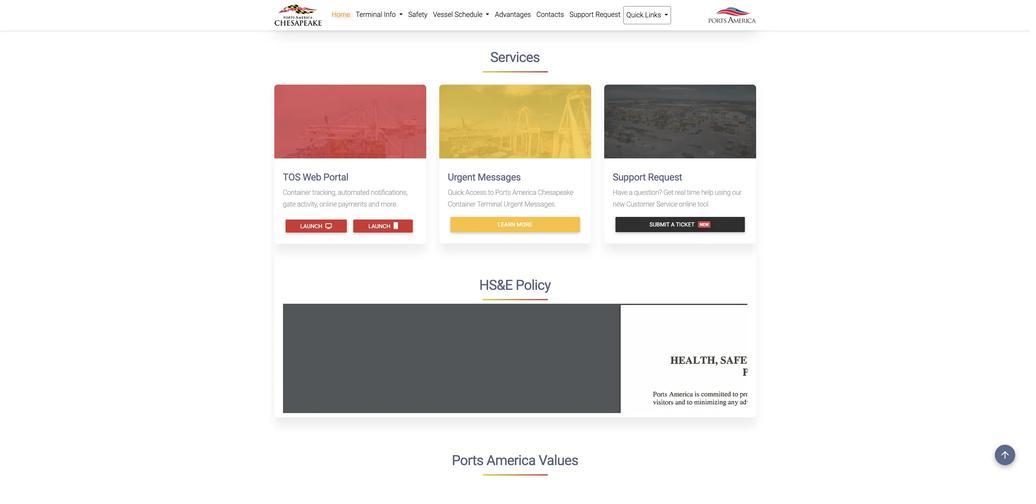 Task type: vqa. For each thing, say whether or not it's contained in the screenshot.
sort icon corresponding to Cntr No
no



Task type: describe. For each thing, give the bounding box(es) containing it.
info
[[384, 10, 396, 19]]

tracking,
[[312, 188, 336, 197]]

submit
[[650, 221, 670, 228]]

vessel
[[433, 10, 453, 19]]

container inside quick access to ports america chesapeake container terminal                         urgent messages.
[[448, 200, 476, 208]]

advantages link
[[492, 6, 534, 23]]

learn
[[498, 221, 515, 228]]

1 vertical spatial america
[[487, 452, 536, 469]]

hs&e policy
[[479, 277, 551, 293]]

1 vertical spatial support request
[[613, 171, 682, 183]]

safety
[[408, 10, 428, 19]]

quick for quick access to ports america chesapeake container terminal                         urgent messages.
[[448, 188, 464, 197]]

services
[[490, 49, 540, 65]]

to
[[488, 188, 494, 197]]

terminal inside quick access to ports america chesapeake container terminal                         urgent messages.
[[477, 200, 502, 208]]

ports inside quick access to ports america chesapeake container terminal                         urgent messages.
[[495, 188, 511, 197]]

mobile image
[[394, 222, 398, 229]]

0 vertical spatial support request
[[570, 10, 621, 19]]

urgent inside quick access to ports america chesapeake container terminal                         urgent messages.
[[504, 200, 523, 208]]

tool.
[[698, 200, 710, 208]]

submit a ticket
[[650, 221, 695, 228]]

payments
[[338, 200, 367, 208]]

access
[[466, 188, 487, 197]]

quick for quick links
[[627, 11, 644, 19]]

notifications,
[[371, 188, 408, 197]]

policy
[[516, 277, 551, 293]]

container tracking, automated notifications, gate activity, online payments and more.
[[283, 188, 408, 208]]

terminal info
[[356, 10, 398, 19]]

0 horizontal spatial urgent
[[448, 171, 475, 183]]

quick links link
[[623, 6, 671, 24]]

portal
[[323, 171, 348, 183]]

real
[[675, 188, 686, 197]]

activity,
[[297, 200, 318, 208]]

1 launch link from the left
[[285, 220, 347, 233]]

1 vertical spatial ports
[[452, 452, 484, 469]]

2 launch link from the left
[[354, 220, 413, 233]]

more
[[517, 221, 532, 228]]

new
[[613, 200, 625, 208]]

quick access to ports america chesapeake container terminal                         urgent messages.
[[448, 188, 573, 208]]

desktop image
[[325, 224, 332, 230]]

more.
[[381, 200, 398, 208]]

terminal info link
[[353, 6, 406, 23]]

1 vertical spatial support
[[613, 171, 646, 183]]

time
[[687, 188, 700, 197]]

values
[[539, 452, 578, 469]]

learn more link
[[450, 217, 580, 232]]



Task type: locate. For each thing, give the bounding box(es) containing it.
hs&e
[[479, 277, 513, 293]]

messages
[[478, 171, 521, 183]]

a inside have a question? get real time help using our new customer service online tool.
[[629, 188, 633, 197]]

help
[[701, 188, 714, 197]]

1 vertical spatial urgent
[[504, 200, 523, 208]]

safety link
[[406, 6, 430, 23]]

quick left links at the top of the page
[[627, 11, 644, 19]]

request up get
[[648, 171, 682, 183]]

0 vertical spatial terminal
[[356, 10, 382, 19]]

urgent messages
[[448, 171, 521, 183]]

schedule
[[455, 10, 483, 19]]

go to top image
[[995, 445, 1016, 465]]

0 vertical spatial ports
[[495, 188, 511, 197]]

quick left access
[[448, 188, 464, 197]]

support up have in the right of the page
[[613, 171, 646, 183]]

0 horizontal spatial container
[[283, 188, 311, 197]]

a left ticket
[[671, 221, 675, 228]]

0 horizontal spatial launch
[[300, 223, 324, 230]]

online
[[320, 200, 337, 208], [679, 200, 696, 208]]

1 horizontal spatial support
[[613, 171, 646, 183]]

tos
[[283, 171, 300, 183]]

terminal left info
[[356, 10, 382, 19]]

1 launch from the left
[[300, 223, 324, 230]]

customer
[[626, 200, 655, 208]]

0 vertical spatial america
[[512, 188, 536, 197]]

launch left desktop icon
[[300, 223, 324, 230]]

0 vertical spatial a
[[629, 188, 633, 197]]

launch
[[300, 223, 324, 230], [368, 223, 392, 230]]

a for question?
[[629, 188, 633, 197]]

support
[[570, 10, 594, 19], [613, 171, 646, 183]]

0 vertical spatial quick
[[627, 11, 644, 19]]

1 vertical spatial a
[[671, 221, 675, 228]]

1 vertical spatial terminal
[[477, 200, 502, 208]]

ticket
[[676, 221, 695, 228]]

web
[[303, 171, 321, 183]]

2 online from the left
[[679, 200, 696, 208]]

terminal down to
[[477, 200, 502, 208]]

request left quick links
[[596, 10, 621, 19]]

have a question? get real time help using our new customer service online tool.
[[613, 188, 742, 208]]

request
[[596, 10, 621, 19], [648, 171, 682, 183]]

ports
[[495, 188, 511, 197], [452, 452, 484, 469]]

vessel schedule
[[433, 10, 484, 19]]

1 vertical spatial quick
[[448, 188, 464, 197]]

urgent up learn more
[[504, 200, 523, 208]]

launch for desktop icon
[[300, 223, 324, 230]]

quick links
[[627, 11, 663, 19]]

1 horizontal spatial quick
[[627, 11, 644, 19]]

have
[[613, 188, 628, 197]]

quick inside quick access to ports america chesapeake container terminal                         urgent messages.
[[448, 188, 464, 197]]

tos web portal
[[283, 171, 348, 183]]

1 horizontal spatial ports
[[495, 188, 511, 197]]

1 online from the left
[[320, 200, 337, 208]]

0 horizontal spatial launch link
[[285, 220, 347, 233]]

0 horizontal spatial online
[[320, 200, 337, 208]]

online down time
[[679, 200, 696, 208]]

links
[[645, 11, 661, 19]]

launch for mobile icon
[[368, 223, 392, 230]]

messages.
[[525, 200, 556, 208]]

0 vertical spatial urgent
[[448, 171, 475, 183]]

online inside container tracking, automated notifications, gate activity, online payments and more.
[[320, 200, 337, 208]]

0 horizontal spatial request
[[596, 10, 621, 19]]

urgent
[[448, 171, 475, 183], [504, 200, 523, 208]]

support request
[[570, 10, 621, 19], [613, 171, 682, 183]]

chesapeake
[[538, 188, 573, 197]]

vessel schedule link
[[430, 6, 492, 23]]

1 horizontal spatial a
[[671, 221, 675, 228]]

quick inside quick links link
[[627, 11, 644, 19]]

launch link down more.
[[354, 220, 413, 233]]

contacts
[[537, 10, 564, 19]]

1 horizontal spatial request
[[648, 171, 682, 183]]

our
[[732, 188, 742, 197]]

0 horizontal spatial quick
[[448, 188, 464, 197]]

launch link
[[285, 220, 347, 233], [354, 220, 413, 233]]

0 vertical spatial request
[[596, 10, 621, 19]]

advantages
[[495, 10, 531, 19]]

1 horizontal spatial online
[[679, 200, 696, 208]]

a right have in the right of the page
[[629, 188, 633, 197]]

using
[[715, 188, 731, 197]]

0 vertical spatial container
[[283, 188, 311, 197]]

container up the gate
[[283, 188, 311, 197]]

a for ticket
[[671, 221, 675, 228]]

1 vertical spatial request
[[648, 171, 682, 183]]

a
[[629, 188, 633, 197], [671, 221, 675, 228]]

get
[[664, 188, 674, 197]]

america inside quick access to ports america chesapeake container terminal                         urgent messages.
[[512, 188, 536, 197]]

0 horizontal spatial a
[[629, 188, 633, 197]]

automated
[[338, 188, 370, 197]]

launch link down activity,
[[285, 220, 347, 233]]

urgent up access
[[448, 171, 475, 183]]

online down tracking,
[[320, 200, 337, 208]]

1 horizontal spatial launch link
[[354, 220, 413, 233]]

2 launch from the left
[[368, 223, 392, 230]]

container
[[283, 188, 311, 197], [448, 200, 476, 208]]

0 vertical spatial support
[[570, 10, 594, 19]]

support right contacts
[[570, 10, 594, 19]]

0 horizontal spatial terminal
[[356, 10, 382, 19]]

container inside container tracking, automated notifications, gate activity, online payments and more.
[[283, 188, 311, 197]]

ports america values
[[452, 452, 578, 469]]

1 horizontal spatial urgent
[[504, 200, 523, 208]]

home
[[332, 10, 350, 19]]

home link
[[329, 6, 353, 23]]

gate
[[283, 200, 296, 208]]

america
[[512, 188, 536, 197], [487, 452, 536, 469]]

1 horizontal spatial launch
[[368, 223, 392, 230]]

new
[[700, 222, 709, 227]]

learn more
[[498, 221, 532, 228]]

quick
[[627, 11, 644, 19], [448, 188, 464, 197]]

question?
[[634, 188, 662, 197]]

support request link
[[567, 6, 623, 23]]

launch left mobile icon
[[368, 223, 392, 230]]

terminal
[[356, 10, 382, 19], [477, 200, 502, 208]]

1 horizontal spatial container
[[448, 200, 476, 208]]

0 horizontal spatial ports
[[452, 452, 484, 469]]

container down access
[[448, 200, 476, 208]]

contacts link
[[534, 6, 567, 23]]

and
[[368, 200, 379, 208]]

online inside have a question? get real time help using our new customer service online tool.
[[679, 200, 696, 208]]

1 horizontal spatial terminal
[[477, 200, 502, 208]]

1 vertical spatial container
[[448, 200, 476, 208]]

service
[[657, 200, 678, 208]]

0 horizontal spatial support
[[570, 10, 594, 19]]



